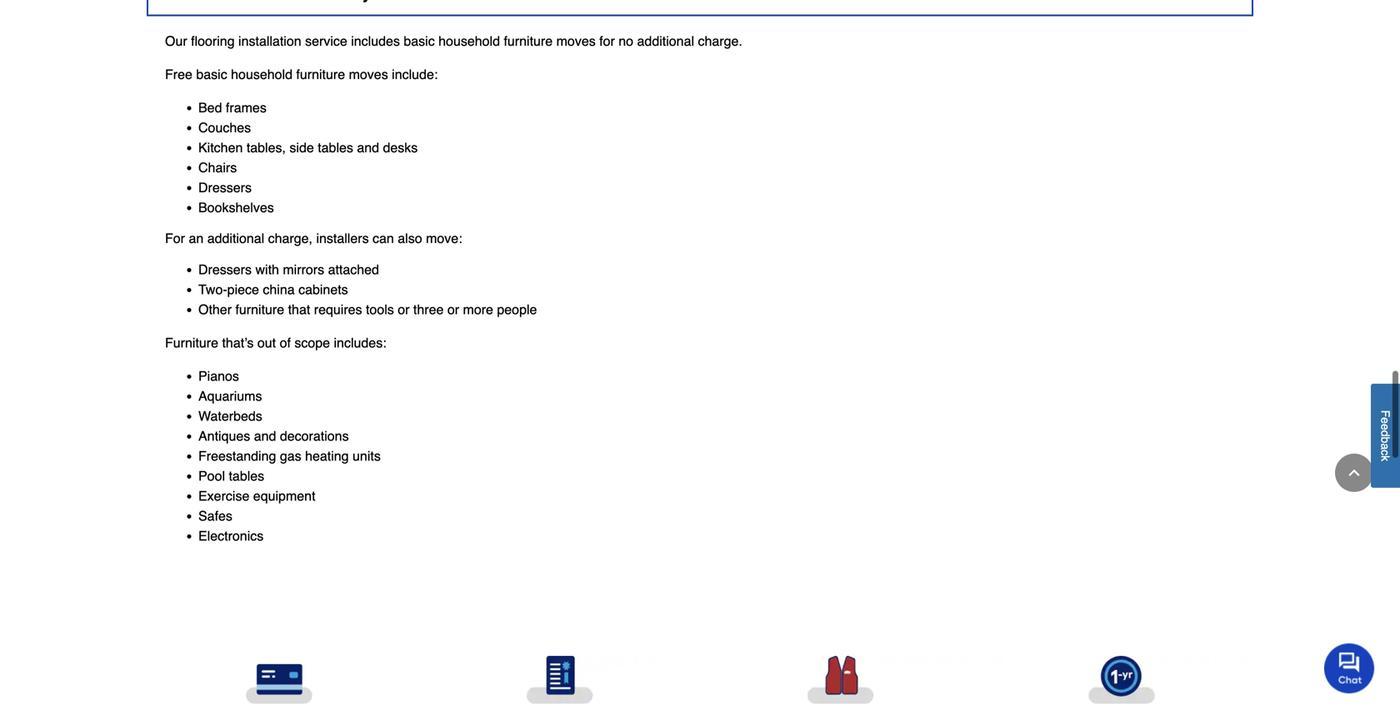 Task type: vqa. For each thing, say whether or not it's contained in the screenshot.
leftmost moves
yes



Task type: describe. For each thing, give the bounding box(es) containing it.
freestanding
[[198, 449, 276, 464]]

an
[[189, 231, 204, 246]]

1 horizontal spatial household
[[438, 33, 500, 49]]

no
[[619, 33, 633, 49]]

includes:
[[334, 335, 386, 351]]

1 vertical spatial moves
[[349, 67, 388, 82]]

b
[[1379, 437, 1392, 444]]

units
[[353, 449, 381, 464]]

requires
[[314, 302, 362, 317]]

that's
[[222, 335, 254, 351]]

include:
[[392, 67, 438, 82]]

f
[[1379, 411, 1392, 418]]

tables inside "bed frames couches kitchen tables, side tables and desks chairs dressers bookshelves"
[[318, 140, 353, 155]]

1 horizontal spatial basic
[[404, 33, 435, 49]]

decorations
[[280, 429, 349, 444]]

1 e from the top
[[1379, 418, 1392, 424]]

cabinets
[[298, 282, 348, 297]]

can
[[373, 231, 394, 246]]

move:
[[426, 231, 462, 246]]

2 e from the top
[[1379, 424, 1392, 431]]

waterbeds
[[198, 409, 262, 424]]

two-
[[198, 282, 227, 297]]

a blue 1-year labor warranty icon. image
[[994, 657, 1248, 705]]

antiques
[[198, 429, 250, 444]]

pianos aquariums waterbeds antiques and decorations freestanding gas heating units pool tables exercise equipment safes electronics
[[198, 369, 381, 544]]

side
[[290, 140, 314, 155]]

and inside "bed frames couches kitchen tables, side tables and desks chairs dressers bookshelves"
[[357, 140, 379, 155]]

piece
[[227, 282, 259, 297]]

for
[[165, 231, 185, 246]]

for
[[599, 33, 615, 49]]

2 or from the left
[[447, 302, 459, 317]]

people
[[497, 302, 537, 317]]

tools
[[366, 302, 394, 317]]

kitchen
[[198, 140, 243, 155]]

chevron up image
[[1346, 465, 1363, 482]]

0 vertical spatial moves
[[556, 33, 596, 49]]

scroll to top element
[[1335, 454, 1373, 493]]

dressers inside dressers with mirrors attached two-piece china cabinets other furniture that requires tools or three or more people
[[198, 262, 252, 277]]

includes
[[351, 33, 400, 49]]

installers
[[316, 231, 369, 246]]

furniture inside dressers with mirrors attached two-piece china cabinets other furniture that requires tools or three or more people
[[235, 302, 284, 317]]

electronics
[[198, 529, 264, 544]]

bed frames couches kitchen tables, side tables and desks chairs dressers bookshelves
[[198, 100, 418, 215]]

installation
[[238, 33, 301, 49]]

aquariums
[[198, 389, 262, 404]]



Task type: locate. For each thing, give the bounding box(es) containing it.
charge.
[[698, 33, 742, 49]]

that
[[288, 302, 310, 317]]

moves
[[556, 33, 596, 49], [349, 67, 388, 82]]

furniture down service at top left
[[296, 67, 345, 82]]

of
[[280, 335, 291, 351]]

furniture
[[504, 33, 553, 49], [296, 67, 345, 82], [235, 302, 284, 317]]

china
[[263, 282, 295, 297]]

dressers with mirrors attached two-piece china cabinets other furniture that requires tools or three or more people
[[198, 262, 537, 317]]

f e e d b a c k
[[1379, 411, 1392, 462]]

furniture left for
[[504, 33, 553, 49]]

d
[[1379, 431, 1392, 437]]

0 vertical spatial furniture
[[504, 33, 553, 49]]

furniture
[[165, 335, 218, 351]]

and up freestanding
[[254, 429, 276, 444]]

heating
[[305, 449, 349, 464]]

0 horizontal spatial furniture
[[235, 302, 284, 317]]

1 horizontal spatial tables
[[318, 140, 353, 155]]

additional
[[637, 33, 694, 49], [207, 231, 264, 246]]

safes
[[198, 509, 232, 524]]

1 or from the left
[[398, 302, 410, 317]]

bookshelves
[[198, 200, 274, 215]]

k
[[1379, 456, 1392, 462]]

other
[[198, 302, 232, 317]]

tables down freestanding
[[229, 469, 264, 484]]

with
[[255, 262, 279, 277]]

e
[[1379, 418, 1392, 424], [1379, 424, 1392, 431]]

a dark blue background check icon. image
[[433, 657, 687, 705]]

1 horizontal spatial additional
[[637, 33, 694, 49]]

attached
[[328, 262, 379, 277]]

dressers down chairs
[[198, 180, 252, 195]]

for an additional charge, installers can also move:
[[165, 231, 462, 246]]

also
[[398, 231, 422, 246]]

a
[[1379, 444, 1392, 450]]

0 horizontal spatial and
[[254, 429, 276, 444]]

chairs
[[198, 160, 237, 175]]

0 horizontal spatial basic
[[196, 67, 227, 82]]

0 vertical spatial and
[[357, 140, 379, 155]]

e up b
[[1379, 424, 1392, 431]]

service
[[305, 33, 347, 49]]

scope
[[294, 335, 330, 351]]

household
[[438, 33, 500, 49], [231, 67, 293, 82]]

a lowe's red vest icon. image
[[713, 657, 968, 705]]

1 horizontal spatial and
[[357, 140, 379, 155]]

and inside pianos aquariums waterbeds antiques and decorations freestanding gas heating units pool tables exercise equipment safes electronics
[[254, 429, 276, 444]]

dressers inside "bed frames couches kitchen tables, side tables and desks chairs dressers bookshelves"
[[198, 180, 252, 195]]

c
[[1379, 450, 1392, 456]]

basic
[[404, 33, 435, 49], [196, 67, 227, 82]]

additional down the 'bookshelves'
[[207, 231, 264, 246]]

1 vertical spatial and
[[254, 429, 276, 444]]

moves down the includes
[[349, 67, 388, 82]]

2 dressers from the top
[[198, 262, 252, 277]]

frames
[[226, 100, 267, 115]]

or right tools
[[398, 302, 410, 317]]

or left the more
[[447, 302, 459, 317]]

out
[[257, 335, 276, 351]]

1 dressers from the top
[[198, 180, 252, 195]]

additional right no
[[637, 33, 694, 49]]

1 horizontal spatial or
[[447, 302, 459, 317]]

free
[[165, 67, 192, 82]]

tables inside pianos aquariums waterbeds antiques and decorations freestanding gas heating units pool tables exercise equipment safes electronics
[[229, 469, 264, 484]]

basic up include:
[[404, 33, 435, 49]]

exercise
[[198, 489, 249, 504]]

pianos
[[198, 369, 239, 384]]

0 vertical spatial additional
[[637, 33, 694, 49]]

furniture that's out of scope includes:
[[165, 335, 386, 351]]

tables,
[[247, 140, 286, 155]]

free basic household furniture moves include:
[[165, 67, 438, 82]]

1 vertical spatial basic
[[196, 67, 227, 82]]

or
[[398, 302, 410, 317], [447, 302, 459, 317]]

0 vertical spatial dressers
[[198, 180, 252, 195]]

charge,
[[268, 231, 313, 246]]

0 horizontal spatial moves
[[349, 67, 388, 82]]

dressers
[[198, 180, 252, 195], [198, 262, 252, 277]]

0 horizontal spatial additional
[[207, 231, 264, 246]]

tables
[[318, 140, 353, 155], [229, 469, 264, 484]]

1 vertical spatial tables
[[229, 469, 264, 484]]

our
[[165, 33, 187, 49]]

0 vertical spatial tables
[[318, 140, 353, 155]]

1 vertical spatial additional
[[207, 231, 264, 246]]

couches
[[198, 120, 251, 135]]

and left 'desks'
[[357, 140, 379, 155]]

moves left for
[[556, 33, 596, 49]]

and
[[357, 140, 379, 155], [254, 429, 276, 444]]

0 vertical spatial basic
[[404, 33, 435, 49]]

1 horizontal spatial moves
[[556, 33, 596, 49]]

0 horizontal spatial household
[[231, 67, 293, 82]]

1 vertical spatial household
[[231, 67, 293, 82]]

desks
[[383, 140, 418, 155]]

a dark blue credit card icon. image
[[152, 657, 406, 705]]

gas
[[280, 449, 301, 464]]

dressers up two-
[[198, 262, 252, 277]]

more
[[463, 302, 493, 317]]

our flooring installation service includes basic household furniture moves for no additional charge.
[[165, 33, 746, 49]]

tables right the side
[[318, 140, 353, 155]]

1 horizontal spatial furniture
[[296, 67, 345, 82]]

0 horizontal spatial or
[[398, 302, 410, 317]]

bed
[[198, 100, 222, 115]]

equipment
[[253, 489, 315, 504]]

2 horizontal spatial furniture
[[504, 33, 553, 49]]

furniture down "piece"
[[235, 302, 284, 317]]

three
[[413, 302, 444, 317]]

1 vertical spatial furniture
[[296, 67, 345, 82]]

1 vertical spatial dressers
[[198, 262, 252, 277]]

pool
[[198, 469, 225, 484]]

basic right free
[[196, 67, 227, 82]]

mirrors
[[283, 262, 324, 277]]

chat invite button image
[[1324, 643, 1375, 694]]

0 vertical spatial household
[[438, 33, 500, 49]]

e up d
[[1379, 418, 1392, 424]]

0 horizontal spatial tables
[[229, 469, 264, 484]]

flooring
[[191, 33, 235, 49]]

f e e d b a c k button
[[1371, 384, 1400, 488]]

2 vertical spatial furniture
[[235, 302, 284, 317]]



